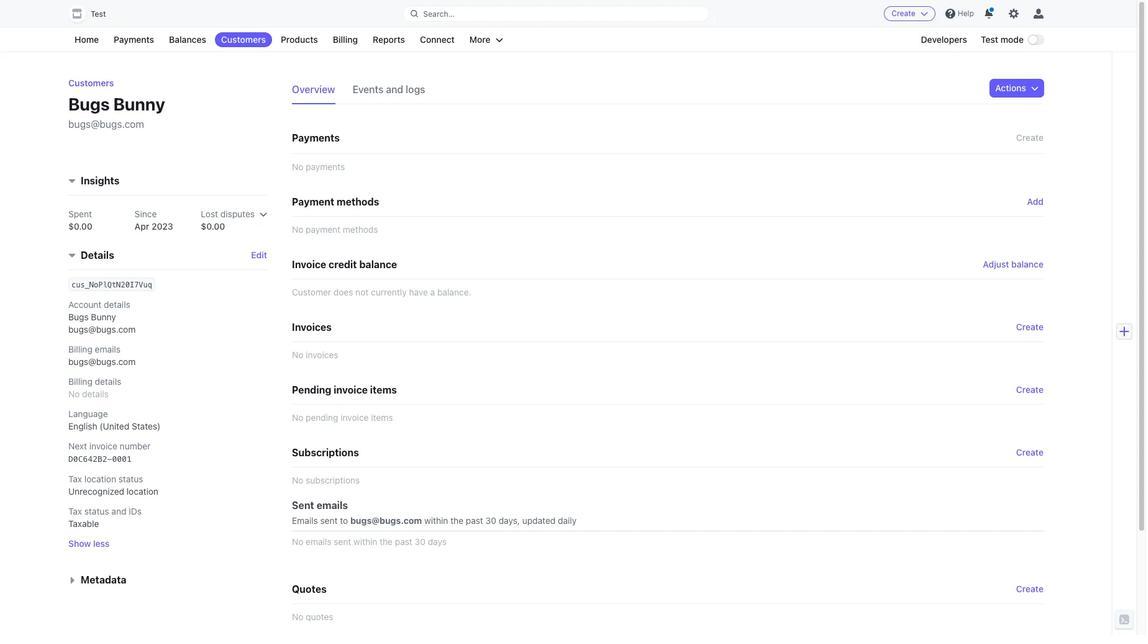 Task type: locate. For each thing, give the bounding box(es) containing it.
language
[[68, 409, 108, 420]]

actions
[[996, 83, 1027, 93]]

billing left reports
[[333, 34, 358, 45]]

no inside billing details no details
[[68, 389, 80, 400]]

billing for billing emails bugs@bugs.com
[[68, 345, 93, 355]]

2 create link from the top
[[1017, 584, 1044, 596]]

customer does not currently have a balance.
[[292, 287, 472, 298]]

customers down home link on the top left of page
[[68, 78, 114, 88]]

no left 'payments'
[[292, 162, 304, 172]]

within
[[425, 516, 448, 527], [354, 537, 378, 548]]

emails for billing emails
[[95, 345, 121, 355]]

notifications image
[[985, 9, 995, 19]]

0 horizontal spatial within
[[354, 537, 378, 548]]

no left pending
[[292, 413, 304, 423]]

invoice up no pending invoice items
[[334, 385, 368, 396]]

0 vertical spatial details
[[104, 300, 130, 310]]

methods
[[337, 196, 379, 208], [343, 224, 378, 235]]

1 vertical spatial payments
[[292, 132, 340, 144]]

2 vertical spatial emails
[[306, 537, 332, 548]]

events and logs button
[[353, 80, 433, 104]]

1 horizontal spatial location
[[127, 487, 158, 498]]

1 vertical spatial the
[[380, 537, 393, 548]]

status
[[119, 475, 143, 485], [84, 507, 109, 517]]

methods up no payment methods
[[337, 196, 379, 208]]

connect link
[[414, 32, 461, 47]]

bugs inside customers bugs bunny bugs@bugs.com
[[68, 94, 110, 114]]

1 tax from the top
[[68, 475, 82, 485]]

invoice for number
[[89, 442, 117, 452]]

help button
[[941, 4, 980, 24]]

bunny inside customers bugs bunny bugs@bugs.com
[[113, 94, 165, 114]]

$0.00 down lost
[[201, 222, 225, 232]]

not
[[356, 287, 369, 298]]

0 vertical spatial methods
[[337, 196, 379, 208]]

no up language on the left
[[68, 389, 80, 400]]

1 horizontal spatial and
[[386, 84, 404, 95]]

test up home at the left of the page
[[91, 9, 106, 19]]

1 vertical spatial emails
[[317, 500, 348, 512]]

1 vertical spatial bugs
[[68, 312, 89, 323]]

30 left days
[[415, 537, 426, 548]]

tax inside the tax location status unrecognized location
[[68, 475, 82, 485]]

details down cus_noplqtn20i7vuq
[[104, 300, 130, 310]]

customers for customers bugs bunny bugs@bugs.com
[[68, 78, 114, 88]]

0 vertical spatial past
[[466, 516, 484, 527]]

1 vertical spatial methods
[[343, 224, 378, 235]]

tab list
[[292, 80, 443, 104]]

invoice
[[334, 385, 368, 396], [341, 413, 369, 423], [89, 442, 117, 452]]

ids
[[129, 507, 142, 517]]

0 vertical spatial and
[[386, 84, 404, 95]]

emails up to
[[317, 500, 348, 512]]

tax inside tax status and ids taxable
[[68, 507, 82, 517]]

0 horizontal spatial payments
[[114, 34, 154, 45]]

$0.00
[[68, 222, 92, 232], [201, 222, 225, 232]]

no for quotes
[[292, 612, 304, 623]]

customer
[[292, 287, 331, 298]]

0 horizontal spatial test
[[91, 9, 106, 19]]

tax
[[68, 475, 82, 485], [68, 507, 82, 517]]

next
[[68, 442, 87, 452]]

the left days,
[[451, 516, 464, 527]]

location up ids
[[127, 487, 158, 498]]

$0.00 down spent
[[68, 222, 92, 232]]

test
[[91, 9, 106, 19], [982, 34, 999, 45]]

0 horizontal spatial 30
[[415, 537, 426, 548]]

invoice inside "next invoice number d0c642b2-0001"
[[89, 442, 117, 452]]

0 vertical spatial status
[[119, 475, 143, 485]]

edit button
[[251, 250, 267, 262]]

billing inside billing emails bugs@bugs.com
[[68, 345, 93, 355]]

invoice
[[292, 259, 326, 270]]

1 horizontal spatial status
[[119, 475, 143, 485]]

sent down to
[[334, 537, 351, 548]]

customers link left products link on the top of page
[[215, 32, 272, 47]]

english
[[68, 422, 97, 432]]

no left payment
[[292, 224, 304, 235]]

sent left to
[[320, 516, 338, 527]]

insights button
[[63, 169, 120, 189]]

0 vertical spatial tax
[[68, 475, 82, 485]]

test for test
[[91, 9, 106, 19]]

emails inside sent emails emails sent to bugs@bugs.com within the past 30 days, updated daily
[[317, 500, 348, 512]]

no left invoices
[[292, 350, 304, 361]]

emails
[[95, 345, 121, 355], [317, 500, 348, 512], [306, 537, 332, 548]]

1 create link from the top
[[1017, 321, 1044, 334]]

payments right home at the left of the page
[[114, 34, 154, 45]]

and left ids
[[112, 507, 126, 517]]

1 horizontal spatial customers
[[221, 34, 266, 45]]

customers for customers
[[221, 34, 266, 45]]

billing down "account details bugs bunny bugs@bugs.com"
[[68, 345, 93, 355]]

0 vertical spatial billing
[[333, 34, 358, 45]]

1 vertical spatial invoice
[[341, 413, 369, 423]]

tax up unrecognized
[[68, 475, 82, 485]]

create button for subscriptions
[[1017, 447, 1044, 459]]

payments
[[114, 34, 154, 45], [292, 132, 340, 144]]

1 vertical spatial customers link
[[68, 78, 114, 88]]

emails inside billing emails bugs@bugs.com
[[95, 345, 121, 355]]

billing for billing details no details
[[68, 377, 93, 388]]

create button
[[885, 6, 936, 21], [1017, 129, 1044, 147], [1017, 384, 1044, 397], [1017, 447, 1044, 459]]

invoice down pending invoice items
[[341, 413, 369, 423]]

1 vertical spatial test
[[982, 34, 999, 45]]

0 vertical spatial 30
[[486, 516, 497, 527]]

tax for tax location status unrecognized location
[[68, 475, 82, 485]]

logs
[[406, 84, 426, 95]]

sent inside sent emails emails sent to bugs@bugs.com within the past 30 days, updated daily
[[320, 516, 338, 527]]

1 vertical spatial within
[[354, 537, 378, 548]]

and inside events and logs button
[[386, 84, 404, 95]]

create
[[892, 9, 916, 18], [1017, 132, 1044, 143], [1017, 322, 1044, 333], [1017, 385, 1044, 395], [1017, 448, 1044, 458], [1017, 584, 1044, 595]]

customers
[[221, 34, 266, 45], [68, 78, 114, 88]]

1 horizontal spatial balance
[[1012, 259, 1044, 270]]

tab list containing overview
[[292, 80, 443, 104]]

0 horizontal spatial location
[[84, 475, 116, 485]]

bunny
[[113, 94, 165, 114], [91, 312, 116, 323]]

billing inside billing link
[[333, 34, 358, 45]]

billing up language on the left
[[68, 377, 93, 388]]

adjust balance
[[984, 259, 1044, 270]]

pending
[[292, 385, 332, 396]]

1 vertical spatial tax
[[68, 507, 82, 517]]

invoice up d0c642b2- on the bottom of the page
[[89, 442, 117, 452]]

1 vertical spatial 30
[[415, 537, 426, 548]]

d0c642b2-
[[68, 455, 112, 465]]

adjust
[[984, 259, 1010, 270]]

0 vertical spatial invoice
[[334, 385, 368, 396]]

2 bugs from the top
[[68, 312, 89, 323]]

create link
[[1017, 321, 1044, 334], [1017, 584, 1044, 596]]

0 vertical spatial create link
[[1017, 321, 1044, 334]]

payments up no payments
[[292, 132, 340, 144]]

bugs@bugs.com up no emails sent within the past 30 days
[[351, 516, 422, 527]]

0 vertical spatial sent
[[320, 516, 338, 527]]

0 vertical spatial within
[[425, 516, 448, 527]]

1 horizontal spatial 30
[[486, 516, 497, 527]]

sent
[[320, 516, 338, 527], [334, 537, 351, 548]]

account details bugs bunny bugs@bugs.com
[[68, 300, 136, 335]]

past
[[466, 516, 484, 527], [395, 537, 413, 548]]

details down billing emails bugs@bugs.com
[[95, 377, 121, 388]]

and left logs
[[386, 84, 404, 95]]

30
[[486, 516, 497, 527], [415, 537, 426, 548]]

1 horizontal spatial $0.00
[[201, 222, 225, 232]]

help
[[958, 9, 975, 18]]

0 vertical spatial test
[[91, 9, 106, 19]]

create for create link corresponding to quotes
[[1017, 584, 1044, 595]]

tax up taxable
[[68, 507, 82, 517]]

1 horizontal spatial the
[[451, 516, 464, 527]]

0 horizontal spatial customers
[[68, 78, 114, 88]]

emails down "account details bugs bunny bugs@bugs.com"
[[95, 345, 121, 355]]

bugs@bugs.com up insights dropdown button
[[68, 119, 144, 130]]

1 vertical spatial and
[[112, 507, 126, 517]]

customers bugs bunny bugs@bugs.com
[[68, 78, 165, 130]]

balance inside button
[[1012, 259, 1044, 270]]

2 vertical spatial billing
[[68, 377, 93, 388]]

items
[[370, 385, 397, 396], [371, 413, 393, 423]]

0 vertical spatial emails
[[95, 345, 121, 355]]

the left days
[[380, 537, 393, 548]]

2 vertical spatial invoice
[[89, 442, 117, 452]]

details for details
[[95, 377, 121, 388]]

1 vertical spatial create link
[[1017, 584, 1044, 596]]

bugs@bugs.com up billing details no details
[[68, 357, 136, 368]]

0 horizontal spatial balance
[[360, 259, 397, 270]]

tax status and ids taxable
[[68, 507, 142, 530]]

billing inside billing details no details
[[68, 377, 93, 388]]

home link
[[68, 32, 105, 47]]

past left days
[[395, 537, 413, 548]]

billing
[[333, 34, 358, 45], [68, 345, 93, 355], [68, 377, 93, 388]]

0 horizontal spatial past
[[395, 537, 413, 548]]

unrecognized
[[68, 487, 124, 498]]

1 vertical spatial customers
[[68, 78, 114, 88]]

no left quotes
[[292, 612, 304, 623]]

0 horizontal spatial and
[[112, 507, 126, 517]]

1 horizontal spatial past
[[466, 516, 484, 527]]

1 vertical spatial bunny
[[91, 312, 116, 323]]

0 vertical spatial customers
[[221, 34, 266, 45]]

status inside the tax location status unrecognized location
[[119, 475, 143, 485]]

0 vertical spatial bugs
[[68, 94, 110, 114]]

0 horizontal spatial $0.00
[[68, 222, 92, 232]]

1 vertical spatial billing
[[68, 345, 93, 355]]

1 vertical spatial details
[[95, 377, 121, 388]]

states)
[[132, 422, 161, 432]]

methods down payment methods
[[343, 224, 378, 235]]

customers link down home link on the top left of page
[[68, 78, 114, 88]]

no up the sent
[[292, 476, 304, 486]]

bugs@bugs.com inside customers bugs bunny bugs@bugs.com
[[68, 119, 144, 130]]

balance up customer does not currently have a balance.
[[360, 259, 397, 270]]

create link for quotes
[[1017, 584, 1044, 596]]

1 vertical spatial status
[[84, 507, 109, 517]]

lost disputes
[[201, 209, 255, 220]]

home
[[75, 34, 99, 45]]

language english (united states)
[[68, 409, 161, 432]]

details up language on the left
[[82, 389, 109, 400]]

1 bugs from the top
[[68, 94, 110, 114]]

events
[[353, 84, 384, 95]]

customers left products
[[221, 34, 266, 45]]

lost
[[201, 209, 218, 220]]

2 tax from the top
[[68, 507, 82, 517]]

create button for payments
[[1017, 129, 1044, 147]]

tax for tax status and ids taxable
[[68, 507, 82, 517]]

1 vertical spatial items
[[371, 413, 393, 423]]

balance right adjust
[[1012, 259, 1044, 270]]

status down the 0001
[[119, 475, 143, 485]]

test left mode
[[982, 34, 999, 45]]

30 left days,
[[486, 516, 497, 527]]

2 $0.00 from the left
[[201, 222, 225, 232]]

metadata button
[[63, 568, 127, 588]]

no
[[292, 162, 304, 172], [292, 224, 304, 235], [292, 350, 304, 361], [68, 389, 80, 400], [292, 413, 304, 423], [292, 476, 304, 486], [292, 537, 304, 548], [292, 612, 304, 623]]

0 horizontal spatial status
[[84, 507, 109, 517]]

2 balance from the left
[[1012, 259, 1044, 270]]

location up unrecognized
[[84, 475, 116, 485]]

less
[[93, 539, 110, 550]]

details inside "account details bugs bunny bugs@bugs.com"
[[104, 300, 130, 310]]

bugs inside "account details bugs bunny bugs@bugs.com"
[[68, 312, 89, 323]]

past left days,
[[466, 516, 484, 527]]

customers inside customers bugs bunny bugs@bugs.com
[[68, 78, 114, 88]]

status up taxable
[[84, 507, 109, 517]]

0 vertical spatial customers link
[[215, 32, 272, 47]]

events and logs
[[353, 84, 426, 95]]

create for create button for subscriptions
[[1017, 448, 1044, 458]]

0 vertical spatial the
[[451, 516, 464, 527]]

invoice credit balance
[[292, 259, 397, 270]]

1 horizontal spatial test
[[982, 34, 999, 45]]

items up no pending invoice items
[[370, 385, 397, 396]]

pending invoice items
[[292, 385, 397, 396]]

items down pending invoice items
[[371, 413, 393, 423]]

1 vertical spatial location
[[127, 487, 158, 498]]

to
[[340, 516, 348, 527]]

emails down emails
[[306, 537, 332, 548]]

bugs@bugs.com
[[68, 119, 144, 130], [68, 325, 136, 335], [68, 357, 136, 368], [351, 516, 422, 527]]

test inside button
[[91, 9, 106, 19]]

taxable
[[68, 519, 99, 530]]

details
[[104, 300, 130, 310], [95, 377, 121, 388], [82, 389, 109, 400]]

0 vertical spatial bunny
[[113, 94, 165, 114]]

1 horizontal spatial within
[[425, 516, 448, 527]]

insights
[[81, 176, 120, 187]]

reports link
[[367, 32, 411, 47]]



Task type: vqa. For each thing, say whether or not it's contained in the screenshot.


Task type: describe. For each thing, give the bounding box(es) containing it.
billing emails bugs@bugs.com
[[68, 345, 136, 368]]

account
[[68, 300, 102, 310]]

details
[[81, 250, 114, 261]]

1 vertical spatial sent
[[334, 537, 351, 548]]

bugs@bugs.com inside sent emails emails sent to bugs@bugs.com within the past 30 days, updated daily
[[351, 516, 422, 527]]

0 horizontal spatial customers link
[[68, 78, 114, 88]]

no invoices
[[292, 350, 338, 361]]

details button
[[63, 243, 114, 263]]

30 inside sent emails emails sent to bugs@bugs.com within the past 30 days, updated daily
[[486, 516, 497, 527]]

subscriptions
[[306, 476, 360, 486]]

sent emails emails sent to bugs@bugs.com within the past 30 days, updated daily
[[292, 500, 577, 527]]

test mode
[[982, 34, 1024, 45]]

no for subscriptions
[[292, 476, 304, 486]]

quotes
[[306, 612, 334, 623]]

(united
[[100, 422, 129, 432]]

create for invoices create link
[[1017, 322, 1044, 333]]

1 horizontal spatial customers link
[[215, 32, 272, 47]]

balances
[[169, 34, 206, 45]]

more button
[[464, 32, 510, 47]]

invoice for items
[[334, 385, 368, 396]]

balances link
[[163, 32, 213, 47]]

svg image
[[1032, 85, 1039, 92]]

no quotes
[[292, 612, 334, 623]]

0 horizontal spatial the
[[380, 537, 393, 548]]

show less button
[[68, 539, 110, 551]]

payment
[[306, 224, 341, 235]]

create link for invoices
[[1017, 321, 1044, 334]]

no subscriptions
[[292, 476, 360, 486]]

since
[[135, 209, 157, 220]]

details for bunny
[[104, 300, 130, 310]]

no payments
[[292, 162, 345, 172]]

billing details no details
[[68, 377, 121, 400]]

have
[[409, 287, 428, 298]]

emails
[[292, 516, 318, 527]]

add
[[1028, 196, 1044, 207]]

actions button
[[991, 80, 1044, 97]]

1 balance from the left
[[360, 259, 397, 270]]

cus_noplqtn20i7vuq
[[71, 281, 152, 290]]

subscriptions
[[292, 448, 359, 459]]

2023
[[152, 222, 173, 232]]

payment methods
[[292, 196, 379, 208]]

0001
[[112, 455, 132, 465]]

metadata
[[81, 575, 127, 586]]

days
[[428, 537, 447, 548]]

balance.
[[438, 287, 472, 298]]

mode
[[1001, 34, 1024, 45]]

1 horizontal spatial payments
[[292, 132, 340, 144]]

edit
[[251, 250, 267, 261]]

Search… text field
[[404, 6, 709, 21]]

add button
[[1028, 196, 1044, 208]]

no payment methods
[[292, 224, 378, 235]]

quotes
[[292, 584, 327, 596]]

billing for billing
[[333, 34, 358, 45]]

spent $0.00
[[68, 209, 92, 232]]

days,
[[499, 516, 520, 527]]

does
[[334, 287, 353, 298]]

since apr 2023
[[135, 209, 173, 232]]

apr
[[135, 222, 149, 232]]

overview
[[292, 84, 335, 95]]

products
[[281, 34, 318, 45]]

2 vertical spatial details
[[82, 389, 109, 400]]

billing link
[[327, 32, 364, 47]]

no for payments
[[292, 162, 304, 172]]

payment
[[292, 196, 335, 208]]

status inside tax status and ids taxable
[[84, 507, 109, 517]]

0 vertical spatial location
[[84, 475, 116, 485]]

number
[[120, 442, 151, 452]]

pending
[[306, 413, 339, 423]]

next invoice number d0c642b2-0001
[[68, 442, 151, 465]]

1 vertical spatial past
[[395, 537, 413, 548]]

credit
[[329, 259, 357, 270]]

daily
[[558, 516, 577, 527]]

no down emails
[[292, 537, 304, 548]]

sent
[[292, 500, 314, 512]]

no for pending invoice items
[[292, 413, 304, 423]]

payments link
[[108, 32, 160, 47]]

show less
[[68, 539, 110, 550]]

developers
[[922, 34, 968, 45]]

Search… search field
[[404, 6, 709, 21]]

no for payment methods
[[292, 224, 304, 235]]

within inside sent emails emails sent to bugs@bugs.com within the past 30 days, updated daily
[[425, 516, 448, 527]]

invoices
[[292, 322, 332, 333]]

create for create button for payments
[[1017, 132, 1044, 143]]

show
[[68, 539, 91, 550]]

overview button
[[292, 80, 343, 104]]

the inside sent emails emails sent to bugs@bugs.com within the past 30 days, updated daily
[[451, 516, 464, 527]]

more
[[470, 34, 491, 45]]

bugs@bugs.com up billing emails bugs@bugs.com
[[68, 325, 136, 335]]

and inside tax status and ids taxable
[[112, 507, 126, 517]]

test for test mode
[[982, 34, 999, 45]]

connect
[[420, 34, 455, 45]]

products link
[[275, 32, 324, 47]]

tax location status unrecognized location
[[68, 475, 158, 498]]

1 $0.00 from the left
[[68, 222, 92, 232]]

past inside sent emails emails sent to bugs@bugs.com within the past 30 days, updated daily
[[466, 516, 484, 527]]

currently
[[371, 287, 407, 298]]

emails for sent emails
[[317, 500, 348, 512]]

cus_noplqtn20i7vuq button
[[71, 279, 152, 291]]

disputes
[[221, 209, 255, 220]]

create for create button corresponding to pending invoice items
[[1017, 385, 1044, 395]]

developers link
[[915, 32, 974, 47]]

bunny inside "account details bugs bunny bugs@bugs.com"
[[91, 312, 116, 323]]

spent
[[68, 209, 92, 220]]

adjust balance button
[[984, 259, 1044, 271]]

no for invoices
[[292, 350, 304, 361]]

reports
[[373, 34, 405, 45]]

0 vertical spatial items
[[370, 385, 397, 396]]

create button for pending invoice items
[[1017, 384, 1044, 397]]

updated
[[523, 516, 556, 527]]

0 vertical spatial payments
[[114, 34, 154, 45]]



